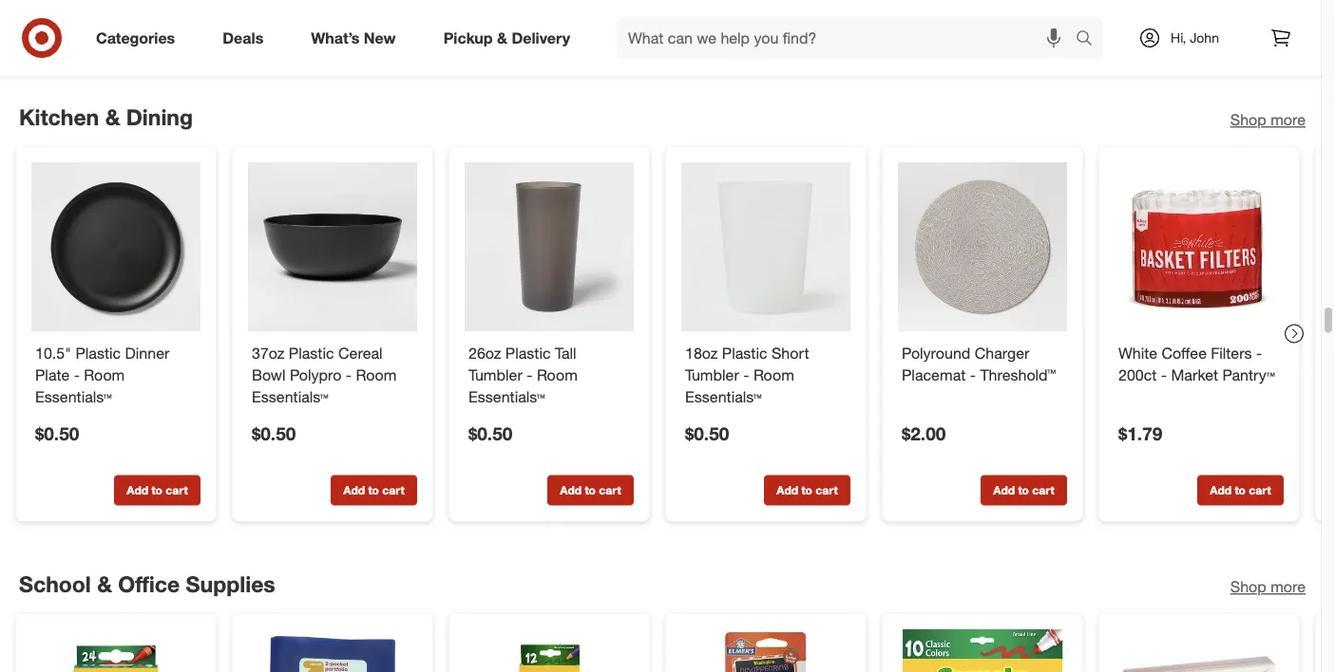 Task type: vqa. For each thing, say whether or not it's contained in the screenshot.
Gray at the bottom left of the page
no



Task type: describe. For each thing, give the bounding box(es) containing it.
room inside 37oz plastic cereal bowl polypro - room essentials™
[[356, 366, 397, 385]]

- inside 37oz plastic cereal bowl polypro - room essentials™
[[346, 366, 352, 385]]

pickup & delivery
[[443, 29, 570, 47]]

$1.79
[[1118, 423, 1162, 445]]

new
[[364, 29, 396, 47]]

pantry™
[[1222, 366, 1275, 385]]

school
[[19, 571, 91, 598]]

hi,
[[1171, 29, 1186, 46]]

polypro
[[290, 366, 342, 385]]

- inside polyround charger placemat - threshold™
[[970, 366, 976, 385]]

school & office supplies
[[19, 571, 275, 598]]

26oz
[[468, 344, 501, 363]]

polyround
[[902, 344, 970, 363]]

threshold™
[[980, 366, 1056, 385]]

cereal
[[338, 344, 383, 363]]

white coffee filters - 200ct - market pantry™
[[1118, 344, 1275, 385]]

10.5"
[[35, 344, 71, 363]]

37oz plastic cereal bowl polypro - room essentials™ link
[[252, 343, 413, 408]]

shop for kitchen & dining
[[1230, 111, 1266, 129]]

shop more button for school & office supplies
[[1230, 577, 1306, 599]]

$0.50 for 26oz plastic tall tumbler - room essentials™
[[468, 423, 512, 445]]

essentials™ inside 37oz plastic cereal bowl polypro - room essentials™
[[252, 388, 328, 406]]

essentials™ for 26oz plastic tall tumbler - room essentials™
[[468, 388, 545, 406]]

market
[[1171, 366, 1218, 385]]

room for 26oz
[[537, 366, 578, 385]]

& for pickup
[[497, 29, 507, 47]]

- inside 18oz plastic short tumbler - room essentials™
[[743, 366, 749, 385]]

polyround charger placemat - threshold™
[[902, 344, 1056, 385]]

10.5" plastic dinner plate - room essentials™
[[35, 344, 170, 406]]

shop for school & office supplies
[[1230, 578, 1266, 597]]

what's new
[[311, 29, 396, 47]]

white coffee filters - 200ct - market pantry™ image
[[1115, 162, 1284, 332]]

- inside the 26oz plastic tall tumbler - room essentials™
[[527, 366, 533, 385]]

18oz plastic short tumbler - room essentials™
[[685, 344, 809, 406]]

10.5" plastic dinner plate - room essentials™ link
[[35, 343, 197, 408]]

room for 18oz
[[753, 366, 794, 385]]

charger
[[975, 344, 1029, 363]]

tumbler for 26oz
[[468, 366, 522, 385]]

tall
[[555, 344, 576, 363]]

26oz plastic tall tumbler - room essentials™
[[468, 344, 578, 406]]

bowl
[[252, 366, 286, 385]]

coffee
[[1162, 344, 1207, 363]]

placemat
[[902, 366, 966, 385]]

& for school
[[97, 571, 112, 598]]

room for 10.5"
[[84, 366, 125, 385]]

more for kitchen & dining
[[1271, 111, 1306, 129]]

essentials™ for 18oz plastic short tumbler - room essentials™
[[685, 388, 762, 406]]

office
[[118, 571, 180, 598]]

essentials™ for 10.5" plastic dinner plate - room essentials™
[[35, 388, 112, 406]]

kitchen & dining
[[19, 104, 193, 130]]

deals
[[223, 29, 263, 47]]

dining
[[126, 104, 193, 130]]



Task type: locate. For each thing, give the bounding box(es) containing it.
$0.50 for 18oz plastic short tumbler - room essentials™
[[685, 423, 729, 445]]

supplies
[[186, 571, 275, 598]]

essentials™ down bowl
[[252, 388, 328, 406]]

2 plastic from the left
[[289, 344, 334, 363]]

essentials™ inside the 26oz plastic tall tumbler - room essentials™
[[468, 388, 545, 406]]

more
[[1271, 111, 1306, 129], [1271, 578, 1306, 597]]

37oz plastic cereal bowl polypro - room essentials™
[[252, 344, 397, 406]]

$0.50 for 37oz plastic cereal bowl polypro - room essentials™
[[252, 423, 296, 445]]

deals link
[[206, 17, 287, 59]]

& right pickup
[[497, 29, 507, 47]]

plastic for short
[[722, 344, 767, 363]]

plastic for tall
[[505, 344, 551, 363]]

3 room from the left
[[537, 366, 578, 385]]

tumbler inside 18oz plastic short tumbler - room essentials™
[[685, 366, 739, 385]]

elmer's 2pk washable school glue sticks - disappearing purple image
[[681, 630, 850, 673], [681, 630, 850, 673]]

plastic left tall
[[505, 344, 551, 363]]

2 shop more button from the top
[[1230, 577, 1306, 599]]

2 more from the top
[[1271, 578, 1306, 597]]

26oz plastic tall tumbler - room essentials™ image
[[465, 162, 634, 332], [465, 162, 634, 332]]

shop
[[1230, 111, 1266, 129], [1230, 578, 1266, 597]]

4 essentials™ from the left
[[685, 388, 762, 406]]

white
[[1118, 344, 1157, 363]]

room inside "10.5" plastic dinner plate - room essentials™"
[[84, 366, 125, 385]]

1 shop from the top
[[1230, 111, 1266, 129]]

tumbler for 18oz
[[685, 366, 739, 385]]

polyround charger placemat - threshold™ image
[[898, 162, 1067, 332], [898, 162, 1067, 332]]

& left dining
[[105, 104, 120, 130]]

delivery
[[512, 29, 570, 47]]

plastic
[[75, 344, 121, 363], [289, 344, 334, 363], [505, 344, 551, 363], [722, 344, 767, 363]]

2 vertical spatial &
[[97, 571, 112, 598]]

room right plate on the bottom left of page
[[84, 366, 125, 385]]

4 $0.50 from the left
[[685, 423, 729, 445]]

essentials™ down plate on the bottom left of page
[[35, 388, 112, 406]]

What can we help you find? suggestions appear below search field
[[617, 17, 1080, 59]]

white coffee filters - 200ct - market pantry™ link
[[1118, 343, 1280, 386]]

4 plastic from the left
[[722, 344, 767, 363]]

2 essentials™ from the left
[[252, 388, 328, 406]]

polyround charger placemat - threshold™ link
[[902, 343, 1063, 386]]

0 horizontal spatial tumbler
[[468, 366, 522, 385]]

plastic inside "10.5" plastic dinner plate - room essentials™"
[[75, 344, 121, 363]]

shop more button for kitchen & dining
[[1230, 109, 1306, 131]]

john
[[1190, 29, 1219, 46]]

shop more button
[[1230, 109, 1306, 131], [1230, 577, 1306, 599]]

what's new link
[[295, 17, 420, 59]]

0 vertical spatial more
[[1271, 111, 1306, 129]]

$2.00
[[902, 423, 946, 445]]

room inside 18oz plastic short tumbler - room essentials™
[[753, 366, 794, 385]]

& for kitchen
[[105, 104, 120, 130]]

essentials™
[[35, 388, 112, 406], [252, 388, 328, 406], [468, 388, 545, 406], [685, 388, 762, 406]]

room down tall
[[537, 366, 578, 385]]

2 shop more from the top
[[1230, 578, 1306, 597]]

1 essentials™ from the left
[[35, 388, 112, 406]]

2 room from the left
[[356, 366, 397, 385]]

0 vertical spatial &
[[497, 29, 507, 47]]

tumbler
[[468, 366, 522, 385], [685, 366, 739, 385]]

plastic right 18oz
[[722, 344, 767, 363]]

shop more for kitchen & dining
[[1230, 111, 1306, 129]]

18oz plastic short tumbler - room essentials™ link
[[685, 343, 847, 408]]

shop more for school & office supplies
[[1230, 578, 1306, 597]]

1 plastic from the left
[[75, 344, 121, 363]]

& inside "link"
[[497, 29, 507, 47]]

0 vertical spatial shop more button
[[1230, 109, 1306, 131]]

100ct 3" x 5" ruled index cards - up & up™ image
[[1115, 630, 1284, 673], [1115, 630, 1284, 673]]

&
[[497, 29, 507, 47], [105, 104, 120, 130], [97, 571, 112, 598]]

more for school & office supplies
[[1271, 578, 1306, 597]]

- inside "10.5" plastic dinner plate - room essentials™"
[[74, 366, 80, 385]]

search
[[1067, 30, 1113, 49]]

18oz
[[685, 344, 718, 363]]

add to cart
[[127, 16, 188, 30], [560, 16, 621, 30], [777, 16, 838, 30], [993, 16, 1054, 30], [1210, 16, 1271, 30], [127, 483, 188, 498], [343, 483, 404, 498], [560, 483, 621, 498], [777, 483, 838, 498], [993, 483, 1054, 498], [1210, 483, 1271, 498]]

$0.50 for 10.5" plastic dinner plate - room essentials™
[[35, 423, 79, 445]]

plate
[[35, 366, 70, 385]]

2 tumbler from the left
[[685, 366, 739, 385]]

$0.50
[[35, 423, 79, 445], [252, 423, 296, 445], [468, 423, 512, 445], [685, 423, 729, 445]]

essentials™ inside "10.5" plastic dinner plate - room essentials™"
[[35, 388, 112, 406]]

-
[[1256, 344, 1262, 363], [74, 366, 80, 385], [346, 366, 352, 385], [527, 366, 533, 385], [743, 366, 749, 385], [970, 366, 976, 385], [1161, 366, 1167, 385]]

37oz
[[252, 344, 285, 363]]

pickup & delivery link
[[427, 17, 594, 59]]

$0.50 down bowl
[[252, 423, 296, 445]]

room down short
[[753, 366, 794, 385]]

pickup
[[443, 29, 493, 47]]

1 tumbler from the left
[[468, 366, 522, 385]]

room inside the 26oz plastic tall tumbler - room essentials™
[[537, 366, 578, 385]]

add to cart button
[[114, 8, 200, 38], [547, 8, 634, 38], [764, 8, 850, 38], [981, 8, 1067, 38], [1197, 8, 1284, 38], [114, 475, 200, 506], [331, 475, 417, 506], [547, 475, 634, 506], [764, 475, 850, 506], [981, 475, 1067, 506], [1197, 475, 1284, 506]]

0 vertical spatial shop more
[[1230, 111, 1306, 129]]

1 vertical spatial shop more button
[[1230, 577, 1306, 599]]

2 shop from the top
[[1230, 578, 1266, 597]]

plastic inside 18oz plastic short tumbler - room essentials™
[[722, 344, 767, 363]]

crayola markers broad line 10ct classic image
[[898, 630, 1067, 673], [898, 630, 1067, 673]]

3 essentials™ from the left
[[468, 388, 545, 406]]

1 vertical spatial shop
[[1230, 578, 1266, 597]]

37oz plastic cereal bowl polypro - room essentials™ image
[[248, 162, 417, 332], [248, 162, 417, 332]]

$0.50 down 18oz plastic short tumbler - room essentials™
[[685, 423, 729, 445]]

$0.50 down plate on the bottom left of page
[[35, 423, 79, 445]]

1 vertical spatial &
[[105, 104, 120, 130]]

shop more
[[1230, 111, 1306, 129], [1230, 578, 1306, 597]]

plastic inside the 26oz plastic tall tumbler - room essentials™
[[505, 344, 551, 363]]

200ct
[[1118, 366, 1157, 385]]

essentials™ down 26oz
[[468, 388, 545, 406]]

1 horizontal spatial tumbler
[[685, 366, 739, 385]]

1 shop more button from the top
[[1230, 109, 1306, 131]]

26oz plastic tall tumbler - room essentials™ link
[[468, 343, 630, 408]]

dinner
[[125, 344, 170, 363]]

crayola 24ct kids crayons image
[[31, 630, 200, 673], [31, 630, 200, 673]]

tumbler inside the 26oz plastic tall tumbler - room essentials™
[[468, 366, 522, 385]]

kitchen
[[19, 104, 99, 130]]

& left office
[[97, 571, 112, 598]]

$0.50 down the 26oz plastic tall tumbler - room essentials™
[[468, 423, 512, 445]]

1 $0.50 from the left
[[35, 423, 79, 445]]

4 room from the left
[[753, 366, 794, 385]]

categories
[[96, 29, 175, 47]]

1 vertical spatial shop more
[[1230, 578, 1306, 597]]

essentials™ down 18oz
[[685, 388, 762, 406]]

short
[[772, 344, 809, 363]]

2 pocket plastic folder with prongs - up & up™ image
[[248, 630, 417, 673], [248, 630, 417, 673]]

1 room from the left
[[84, 366, 125, 385]]

3 $0.50 from the left
[[468, 423, 512, 445]]

tumbler down 18oz
[[685, 366, 739, 385]]

hi, john
[[1171, 29, 1219, 46]]

2 $0.50 from the left
[[252, 423, 296, 445]]

essentials™ inside 18oz plastic short tumbler - room essentials™
[[685, 388, 762, 406]]

tumbler down 26oz
[[468, 366, 522, 385]]

plastic for dinner
[[75, 344, 121, 363]]

0 vertical spatial shop
[[1230, 111, 1266, 129]]

add
[[127, 16, 148, 30], [560, 16, 582, 30], [777, 16, 798, 30], [993, 16, 1015, 30], [1210, 16, 1232, 30], [127, 483, 148, 498], [343, 483, 365, 498], [560, 483, 582, 498], [777, 483, 798, 498], [993, 483, 1015, 498], [1210, 483, 1232, 498]]

categories link
[[80, 17, 199, 59]]

room down cereal
[[356, 366, 397, 385]]

to
[[151, 16, 162, 30], [585, 16, 596, 30], [801, 16, 812, 30], [1018, 16, 1029, 30], [1235, 16, 1246, 30], [151, 483, 162, 498], [368, 483, 379, 498], [585, 483, 596, 498], [801, 483, 812, 498], [1018, 483, 1029, 498], [1235, 483, 1246, 498]]

search button
[[1067, 17, 1113, 63]]

crayola 12ct kids pre-sharpened colored pencils image
[[465, 630, 634, 673], [465, 630, 634, 673]]

what's
[[311, 29, 360, 47]]

1 vertical spatial more
[[1271, 578, 1306, 597]]

plastic up the polypro
[[289, 344, 334, 363]]

plastic for cereal
[[289, 344, 334, 363]]

10.5" plastic dinner plate - room essentials™ image
[[31, 162, 200, 332], [31, 162, 200, 332]]

cart
[[166, 16, 188, 30], [599, 16, 621, 30], [816, 16, 838, 30], [1032, 16, 1054, 30], [1249, 16, 1271, 30], [166, 483, 188, 498], [382, 483, 404, 498], [599, 483, 621, 498], [816, 483, 838, 498], [1032, 483, 1054, 498], [1249, 483, 1271, 498]]

3 plastic from the left
[[505, 344, 551, 363]]

plastic inside 37oz plastic cereal bowl polypro - room essentials™
[[289, 344, 334, 363]]

18oz plastic short tumbler - room essentials™ image
[[681, 162, 850, 332], [681, 162, 850, 332]]

1 shop more from the top
[[1230, 111, 1306, 129]]

room
[[84, 366, 125, 385], [356, 366, 397, 385], [537, 366, 578, 385], [753, 366, 794, 385]]

1 more from the top
[[1271, 111, 1306, 129]]

filters
[[1211, 344, 1252, 363]]

plastic right 10.5"
[[75, 344, 121, 363]]



